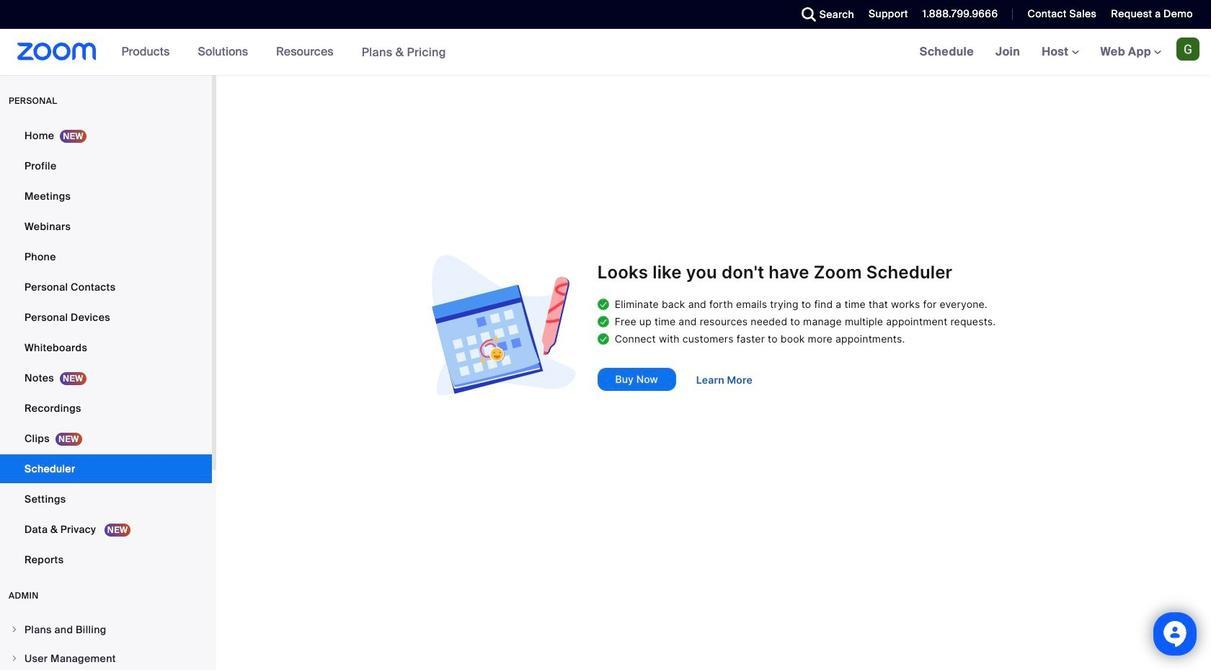 Task type: vqa. For each thing, say whether or not it's contained in the screenshot.
1st the right Icon from the bottom
yes



Task type: locate. For each thing, give the bounding box(es) containing it.
1 right image from the top
[[10, 625, 19, 634]]

banner
[[0, 29, 1212, 76]]

0 vertical spatial menu item
[[0, 616, 212, 643]]

0 vertical spatial right image
[[10, 625, 19, 634]]

2 right image from the top
[[10, 654, 19, 663]]

1 vertical spatial right image
[[10, 654, 19, 663]]

admin menu menu
[[0, 616, 212, 670]]

1 vertical spatial menu item
[[0, 645, 212, 670]]

2 menu item from the top
[[0, 645, 212, 670]]

right image
[[10, 625, 19, 634], [10, 654, 19, 663]]

profile picture image
[[1177, 38, 1200, 61]]

menu item
[[0, 616, 212, 643], [0, 645, 212, 670]]

meetings navigation
[[909, 29, 1212, 76]]

right image for 2nd menu item
[[10, 654, 19, 663]]



Task type: describe. For each thing, give the bounding box(es) containing it.
zoom logo image
[[17, 43, 96, 61]]

personal menu menu
[[0, 121, 212, 576]]

1 menu item from the top
[[0, 616, 212, 643]]

product information navigation
[[111, 29, 457, 76]]

right image for second menu item from the bottom of the admin menu menu
[[10, 625, 19, 634]]



